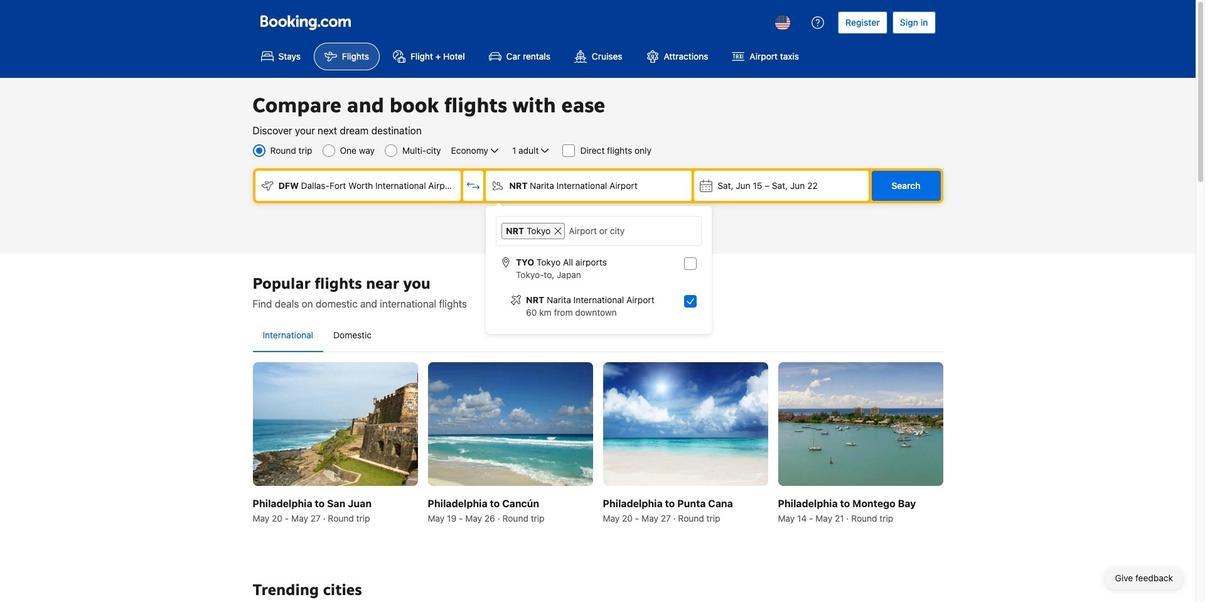 Task type: locate. For each thing, give the bounding box(es) containing it.
philadelphia to montego bay image
[[778, 362, 943, 486]]

flights homepage image
[[260, 15, 351, 30]]

tab list
[[253, 319, 943, 353]]

philadelphia to cancún image
[[428, 362, 593, 486]]



Task type: describe. For each thing, give the bounding box(es) containing it.
Airport or city text field
[[568, 223, 696, 239]]

press enter to select airport, and then press spacebar to add another airport element
[[496, 251, 702, 324]]

philadelphia to san juan image
[[253, 362, 418, 486]]

philadelphia to punta cana image
[[603, 362, 768, 486]]



Task type: vqa. For each thing, say whether or not it's contained in the screenshot.
Philadelphia To Cancún image
yes



